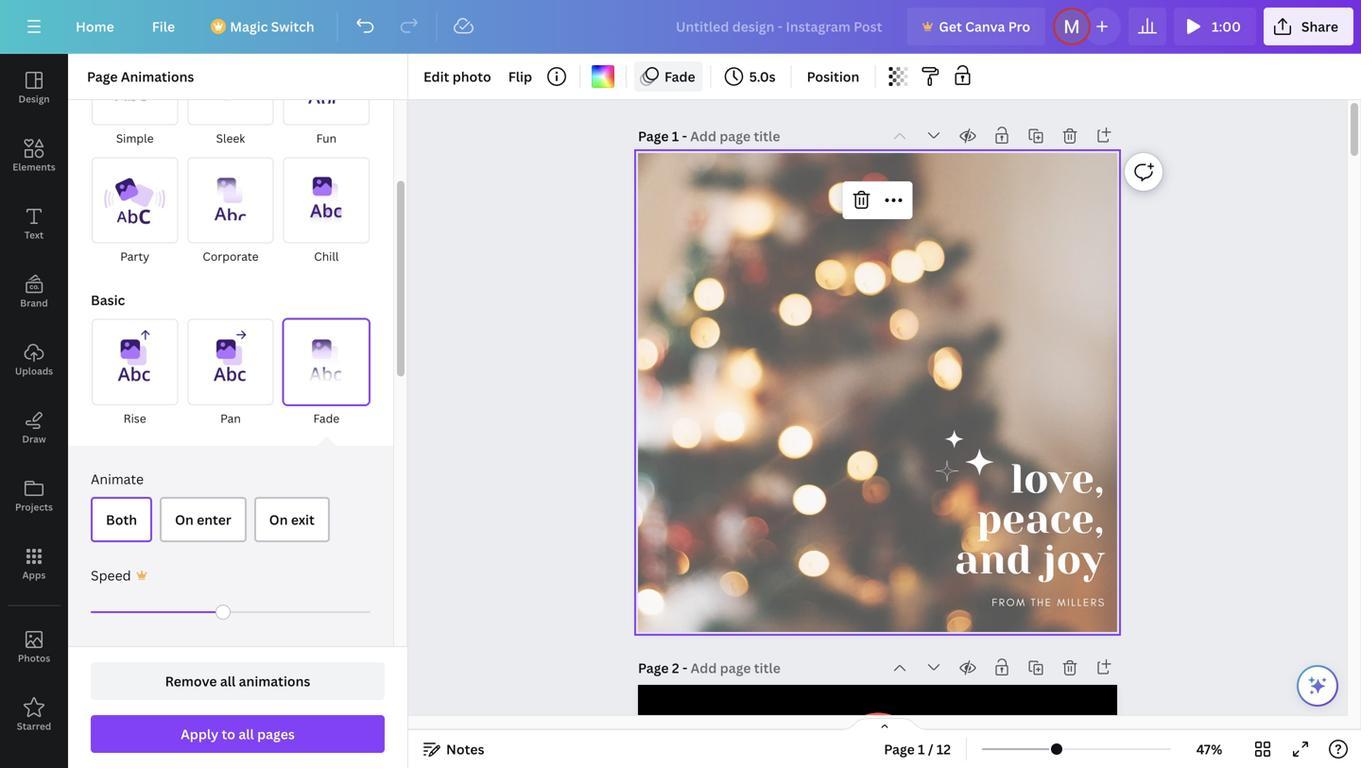 Task type: vqa. For each thing, say whether or not it's contained in the screenshot.
enter
yes



Task type: locate. For each thing, give the bounding box(es) containing it.
and
[[955, 537, 1032, 584]]

0 horizontal spatial on
[[175, 511, 194, 529]]

design button
[[0, 54, 68, 122]]

page down show pages image
[[884, 741, 915, 759]]

1 horizontal spatial fade
[[665, 68, 696, 86]]

12
[[937, 741, 951, 759]]

all right remove at bottom
[[220, 673, 236, 691]]

all inside apply to all pages button
[[239, 726, 254, 744]]

page
[[87, 68, 118, 86], [638, 127, 669, 145], [638, 659, 669, 677], [884, 741, 915, 759]]

on for on exit
[[269, 511, 288, 529]]

fade
[[665, 68, 696, 86], [313, 411, 340, 426]]

edit photo button
[[416, 61, 499, 92]]

edit photo
[[424, 68, 491, 86]]

fade inside button
[[313, 411, 340, 426]]

pan
[[220, 411, 241, 426]]

draw
[[22, 433, 46, 446]]

1 - from the top
[[682, 127, 687, 145]]

page down home link
[[87, 68, 118, 86]]

love,
[[1010, 456, 1105, 503]]

pages
[[257, 726, 295, 744]]

magic switch button
[[198, 8, 330, 45]]

0 vertical spatial 1
[[672, 127, 679, 145]]

on left the enter
[[175, 511, 194, 529]]

-
[[682, 127, 687, 145], [683, 659, 688, 677]]

rise image
[[92, 319, 178, 406]]

page 1 / 12 button
[[877, 735, 959, 765]]

47% button
[[1179, 735, 1240, 765]]

text button
[[0, 190, 68, 258]]

projects button
[[0, 462, 68, 530]]

apps button
[[0, 530, 68, 598]]

on inside button
[[175, 511, 194, 529]]

share
[[1302, 17, 1339, 35]]

chill
[[314, 249, 339, 264]]

1 vertical spatial fade
[[313, 411, 340, 426]]

1 inside page 1 / 12 button
[[918, 741, 925, 759]]

0 horizontal spatial all
[[220, 673, 236, 691]]

0 horizontal spatial fade
[[313, 411, 340, 426]]

1 horizontal spatial on
[[269, 511, 288, 529]]

2 - from the top
[[683, 659, 688, 677]]

1
[[672, 127, 679, 145], [918, 741, 925, 759]]

apps
[[22, 569, 46, 582]]

peace,
[[977, 496, 1105, 543]]

show pages image
[[840, 718, 930, 733]]

0 vertical spatial all
[[220, 673, 236, 691]]

home
[[76, 17, 114, 35]]

rise
[[124, 411, 146, 426]]

simple
[[116, 130, 154, 146]]

all right "to"
[[239, 726, 254, 744]]

both button
[[91, 497, 152, 543]]

0 vertical spatial -
[[682, 127, 687, 145]]

text
[[24, 229, 44, 242]]

1 vertical spatial -
[[683, 659, 688, 677]]

1 down fade dropdown button
[[672, 127, 679, 145]]

on left exit
[[269, 511, 288, 529]]

page for page 2 -
[[638, 659, 669, 677]]

2 on from the left
[[269, 511, 288, 529]]

fade button
[[282, 318, 371, 429]]

- for page 2 -
[[683, 659, 688, 677]]

sleek button
[[187, 38, 275, 149]]

position
[[807, 68, 860, 86]]

flip button
[[501, 61, 540, 92]]

get canva pro
[[939, 17, 1031, 35]]

apply to all pages
[[181, 726, 295, 744]]

0 horizontal spatial 1
[[672, 127, 679, 145]]

0 vertical spatial fade
[[665, 68, 696, 86]]

on inside "button"
[[269, 511, 288, 529]]

1 horizontal spatial all
[[239, 726, 254, 744]]

fade inside dropdown button
[[665, 68, 696, 86]]

draw button
[[0, 394, 68, 462]]

fade down 'fade' image
[[313, 411, 340, 426]]

page animations
[[87, 68, 194, 86]]

party button
[[91, 156, 179, 267]]

1 vertical spatial 1
[[918, 741, 925, 759]]

file
[[152, 17, 175, 35]]

- right 2
[[683, 659, 688, 677]]

1 left /
[[918, 741, 925, 759]]

get
[[939, 17, 962, 35]]

5.0s
[[749, 68, 776, 86]]

#ffffff image
[[592, 65, 615, 88]]

simple button
[[91, 38, 179, 149]]

home link
[[61, 8, 129, 45]]

photo
[[453, 68, 491, 86]]

pro
[[1009, 17, 1031, 35]]

page inside page 1 / 12 button
[[884, 741, 915, 759]]

2
[[672, 659, 679, 677]]

canva
[[965, 17, 1005, 35]]

design
[[18, 93, 50, 105]]

1 vertical spatial all
[[239, 726, 254, 744]]

1:00 button
[[1174, 8, 1256, 45]]

apply to all pages button
[[91, 716, 385, 754]]

1 on from the left
[[175, 511, 194, 529]]

magic
[[230, 17, 268, 35]]

share button
[[1264, 8, 1354, 45]]

animations
[[121, 68, 194, 86]]

enter
[[197, 511, 231, 529]]

rise button
[[91, 318, 179, 429]]

remove all animations button
[[91, 663, 385, 701]]

get canva pro button
[[907, 8, 1046, 45]]

pan button
[[187, 318, 275, 429]]

1 horizontal spatial 1
[[918, 741, 925, 759]]

page left 2
[[638, 659, 669, 677]]

- left page title text field
[[682, 127, 687, 145]]

page down fade dropdown button
[[638, 127, 669, 145]]

fade down 'main' menu bar
[[665, 68, 696, 86]]



Task type: describe. For each thing, give the bounding box(es) containing it.
page for page 1 / 12
[[884, 741, 915, 759]]

party
[[120, 249, 149, 264]]

chill button
[[282, 156, 371, 267]]

corporate
[[203, 249, 259, 264]]

all inside the remove all animations button
[[220, 673, 236, 691]]

apply
[[181, 726, 219, 744]]

fun
[[316, 130, 337, 146]]

remove all animations
[[165, 673, 310, 691]]

position button
[[799, 61, 867, 92]]

projects
[[15, 501, 53, 514]]

/
[[928, 741, 934, 759]]

brand
[[20, 297, 48, 310]]

5.0s button
[[719, 61, 783, 92]]

page for page animations
[[87, 68, 118, 86]]

sleek
[[216, 130, 245, 146]]

to
[[222, 726, 235, 744]]

file button
[[137, 8, 190, 45]]

corporate button
[[187, 156, 275, 267]]

uploads button
[[0, 326, 68, 394]]

remove
[[165, 673, 217, 691]]

the
[[1031, 596, 1053, 609]]

joy
[[1043, 537, 1105, 584]]

side panel tab list
[[0, 54, 68, 750]]

from the millers
[[992, 596, 1106, 609]]

edit
[[424, 68, 449, 86]]

1 for -
[[672, 127, 679, 145]]

animations
[[239, 673, 310, 691]]

page 1 / 12
[[884, 741, 951, 759]]

fade button
[[634, 61, 703, 92]]

simple image
[[92, 39, 178, 125]]

notes
[[446, 741, 484, 759]]

pan image
[[188, 319, 274, 406]]

photos
[[18, 652, 50, 665]]

on exit
[[269, 511, 315, 529]]

speed
[[91, 567, 131, 585]]

Design title text field
[[661, 8, 900, 45]]

canva assistant image
[[1307, 675, 1329, 698]]

47%
[[1197, 741, 1223, 759]]

- for page 1 -
[[682, 127, 687, 145]]

magic switch
[[230, 17, 315, 35]]

fade image
[[283, 319, 370, 406]]

exit
[[291, 511, 315, 529]]

photos button
[[0, 614, 68, 682]]

page 2 -
[[638, 659, 691, 677]]

basic
[[91, 291, 125, 309]]

chill image
[[283, 157, 370, 244]]

switch
[[271, 17, 315, 35]]

millers
[[1057, 596, 1106, 609]]

notes button
[[416, 735, 492, 765]]

brand button
[[0, 258, 68, 326]]

on enter
[[175, 511, 231, 529]]

animate
[[91, 470, 144, 488]]

from
[[992, 596, 1027, 609]]

flip
[[508, 68, 532, 86]]

corporate image
[[188, 157, 274, 244]]

1:00
[[1212, 17, 1241, 35]]

elements button
[[0, 122, 68, 190]]

love, peace, and joy
[[955, 456, 1105, 584]]

starred
[[17, 720, 51, 733]]

page for page 1 -
[[638, 127, 669, 145]]

on exit button
[[254, 497, 330, 543]]

on enter button
[[160, 497, 247, 543]]

Page title text field
[[690, 127, 782, 146]]

1 for /
[[918, 741, 925, 759]]

starred button
[[0, 682, 68, 750]]

both
[[106, 511, 137, 529]]

fun button
[[282, 38, 371, 149]]

party image
[[92, 157, 178, 244]]

uploads
[[15, 365, 53, 378]]

Page title text field
[[691, 659, 783, 678]]

main menu bar
[[0, 0, 1361, 54]]

page 1 -
[[638, 127, 690, 145]]

on for on enter
[[175, 511, 194, 529]]

elements
[[13, 161, 56, 173]]



